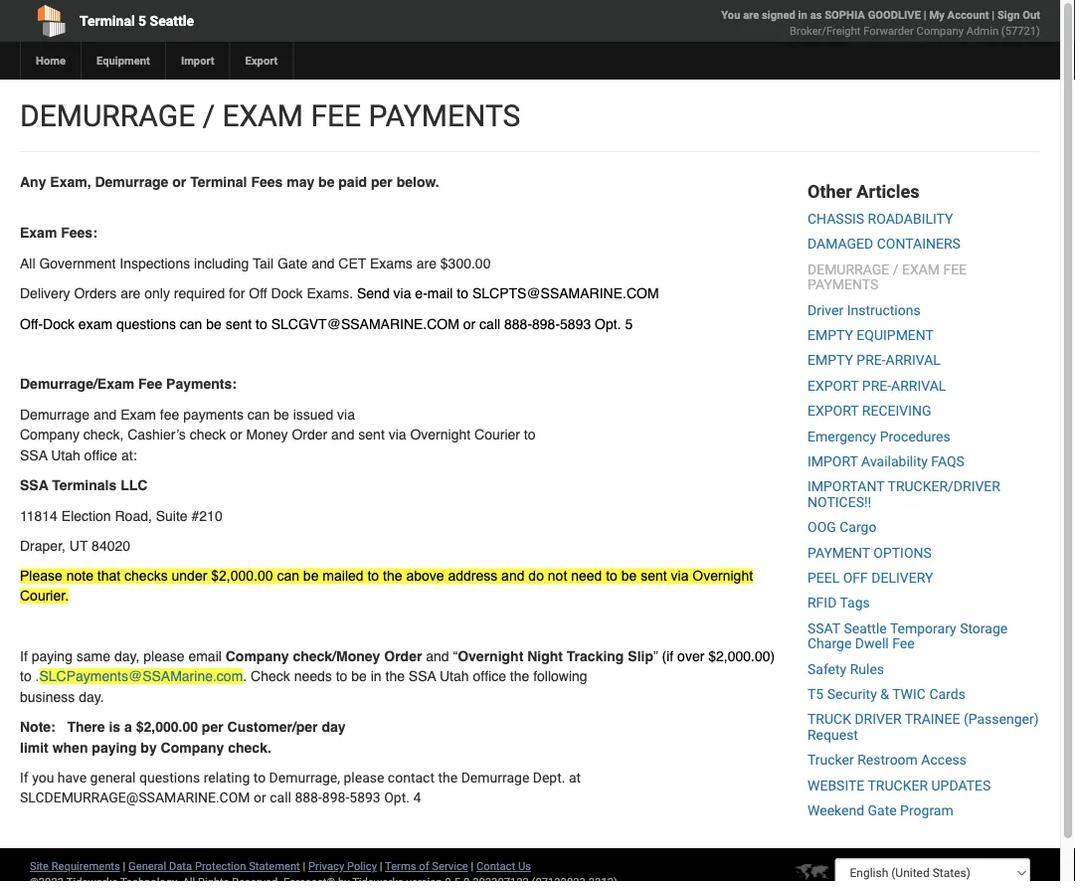 Task type: describe. For each thing, give the bounding box(es) containing it.
articles
[[857, 181, 920, 202]]

11814 election road, suite #210
[[20, 508, 223, 524]]

privacy
[[309, 860, 345, 873]]

out
[[1023, 8, 1041, 21]]

t5
[[808, 686, 824, 703]]

twic
[[893, 686, 926, 703]]

data
[[169, 860, 192, 873]]

the right needs
[[386, 669, 405, 685]]

tags
[[840, 595, 871, 612]]

any exam, demurrage or terminal fees may be paid per below.
[[20, 174, 440, 190]]

availability
[[862, 454, 928, 470]]

0 vertical spatial fee
[[311, 98, 361, 133]]

and inside if paying same day, please email company check/money order and " overnight night tracking slip " (if over $2,000.00) to . slcpayments@ssamarine.com . check needs to be in the ssa utah office the following business day.
[[426, 648, 449, 664]]

and inside please note that checks under $2,000.00 can be mailed to the above address and do not need to be sent via overnight courier.
[[502, 569, 525, 584]]

statement
[[249, 860, 300, 873]]

roadability
[[868, 211, 954, 227]]

my
[[930, 8, 945, 21]]

1 vertical spatial terminal
[[190, 174, 247, 190]]

demurrage/exam
[[20, 376, 135, 392]]

office inside demurrage and exam fee payments can be issued via company check, cashier's check or money order and sent via overnight courier to ssa utah office at:
[[84, 447, 117, 463]]

as
[[811, 8, 822, 21]]

sign out link
[[998, 8, 1041, 21]]

company inside if paying same day, please email company check/money order and " overnight night tracking slip " (if over $2,000.00) to . slcpayments@ssamarine.com . check needs to be in the ssa utah office the following business day.
[[226, 648, 289, 664]]

1 horizontal spatial demurrage
[[95, 174, 169, 190]]

cashier's
[[128, 427, 186, 443]]

$2,000.00)
[[709, 648, 775, 664]]

empty equipment link
[[808, 327, 934, 344]]

relating
[[204, 770, 250, 786]]

above
[[406, 569, 444, 584]]

terminals llc
[[52, 478, 148, 494]]

slcpayments@ssamarine.com
[[39, 669, 243, 685]]

be down 'required'
[[206, 316, 222, 332]]

are inside you are signed in as sophia goodlive | my account | sign out broker/freight forwarder company admin (57721)
[[744, 8, 760, 21]]

| left privacy
[[303, 860, 306, 873]]

off-dock exam questions can be sent to slcgvt@ssamarine.com or call 888-898-5893 opt. 5
[[20, 316, 633, 332]]

oog cargo link
[[808, 519, 877, 536]]

to left . link
[[20, 669, 32, 685]]

admin
[[967, 24, 999, 37]]

1 horizontal spatial 898-
[[532, 316, 560, 332]]

be right need
[[622, 569, 637, 584]]

home
[[36, 54, 66, 67]]

following
[[534, 669, 588, 685]]

$2,000.00 inside please note that checks under $2,000.00 can be mailed to the above address and do not need to be sent via overnight courier.
[[211, 569, 273, 584]]

please note that checks under $2,000.00 can be mailed to the above address and do not need to be sent via overnight courier.
[[20, 569, 753, 604]]

| left my
[[924, 8, 927, 21]]

and down issued
[[331, 427, 355, 443]]

sent inside please note that checks under $2,000.00 can be mailed to the above address and do not need to be sent via overnight courier.
[[641, 569, 667, 584]]

government
[[39, 255, 116, 271]]

may
[[287, 174, 315, 190]]

office inside if paying same day, please email company check/money order and " overnight night tracking slip " (if over $2,000.00) to . slcpayments@ssamarine.com . check needs to be in the ssa utah office the following business day.
[[473, 669, 506, 685]]

needs
[[294, 669, 332, 685]]

the inside please note that checks under $2,000.00 can be mailed to the above address and do not need to be sent via overnight courier.
[[383, 569, 403, 584]]

fee inside other articles chassis roadability damaged containers demurrage / exam fee payments driver instructions empty equipment empty pre-arrival export pre-arrival export receiving emergency procedures import availability faqs important trucker/driver notices!! oog cargo payment options peel off delivery rfid tags ssat seattle temporary storage charge dwell fee safety rules t5 security & twic cards truck driver trainee (passenger) request trucker restroom access website trucker updates weekend gate program
[[893, 636, 915, 652]]

| left general
[[123, 860, 126, 873]]

and up check, at the left of the page
[[93, 407, 117, 422]]

privacy policy link
[[309, 860, 377, 873]]

money
[[246, 427, 288, 443]]

to right mail
[[457, 286, 469, 302]]

oog
[[808, 519, 837, 536]]

demurrage inside demurrage and exam fee payments can be issued via company check, cashier's check or money order and sent via overnight courier to ssa utah office at:
[[20, 407, 90, 422]]

1 . from the left
[[35, 669, 39, 685]]

0 horizontal spatial fee
[[138, 376, 162, 392]]

import availability faqs link
[[808, 454, 965, 470]]

receiving
[[863, 403, 932, 419]]

2 . from the left
[[243, 669, 247, 685]]

goodlive
[[868, 8, 921, 21]]

all
[[20, 255, 35, 271]]

truck
[[808, 712, 852, 728]]

general data protection statement link
[[128, 860, 300, 873]]

service
[[432, 860, 468, 873]]

import
[[808, 454, 858, 470]]

at
[[569, 770, 581, 786]]

off-
[[20, 316, 43, 332]]

paying inside note:   there is a $2,000.00 per customer/per day limit when paying by company check.
[[92, 740, 137, 756]]

0 vertical spatial demurrage
[[20, 98, 195, 133]]

export pre-arrival link
[[808, 378, 947, 394]]

be inside demurrage and exam fee payments can be issued via company check, cashier's check or money order and sent via overnight courier to ssa utah office at:
[[274, 407, 289, 422]]

gate inside other articles chassis roadability damaged containers demurrage / exam fee payments driver instructions empty equipment empty pre-arrival export pre-arrival export receiving emergency procedures import availability faqs important trucker/driver notices!! oog cargo payment options peel off delivery rfid tags ssat seattle temporary storage charge dwell fee safety rules t5 security & twic cards truck driver trainee (passenger) request trucker restroom access website trucker updates weekend gate program
[[868, 803, 897, 819]]

to right mailed
[[368, 569, 379, 584]]

for
[[229, 286, 245, 302]]

0 vertical spatial per
[[371, 174, 393, 190]]

need
[[571, 569, 602, 584]]

security
[[828, 686, 878, 703]]

payments inside other articles chassis roadability damaged containers demurrage / exam fee payments driver instructions empty equipment empty pre-arrival export pre-arrival export receiving emergency procedures import availability faqs important trucker/driver notices!! oog cargo payment options peel off delivery rfid tags ssat seattle temporary storage charge dwell fee safety rules t5 security & twic cards truck driver trainee (passenger) request trucker restroom access website trucker updates weekend gate program
[[808, 277, 879, 293]]

send
[[357, 286, 390, 302]]

only
[[145, 286, 170, 302]]

mail
[[428, 286, 453, 302]]

exam inside demurrage and exam fee payments can be issued via company check, cashier's check or money order and sent via overnight courier to ssa utah office at:
[[121, 407, 156, 422]]

0 vertical spatial exam
[[20, 225, 57, 241]]

if you have general questions relating to demurrage, please contact the demurrage dept. at slcdemurrage@ssamarine.com or call 888-898-5893 opt. 4
[[20, 770, 581, 806]]

equipment
[[857, 327, 934, 344]]

1 horizontal spatial are
[[417, 255, 437, 271]]

rfid
[[808, 595, 837, 612]]

containers
[[877, 236, 961, 252]]

ssa inside demurrage and exam fee payments can be issued via company check, cashier's check or money order and sent via overnight courier to ssa utah office at:
[[20, 447, 47, 463]]

under
[[172, 569, 207, 584]]

equipment link
[[81, 42, 165, 80]]

1 vertical spatial arrival
[[892, 378, 947, 394]]

delivery orders are only required for off dock exams. send via e-mail to slcpts@ssamarine.com
[[20, 286, 659, 302]]

day.
[[79, 689, 104, 705]]

1 horizontal spatial 888-
[[505, 316, 532, 332]]

seattle inside terminal 5 seattle link
[[150, 12, 194, 29]]

program
[[901, 803, 954, 819]]

1 vertical spatial ssa
[[20, 478, 48, 494]]

have
[[58, 770, 87, 786]]

0 vertical spatial /
[[203, 98, 215, 133]]

trucker
[[868, 778, 929, 794]]

1 export from the top
[[808, 378, 859, 394]]

$2,000.00 inside note:   there is a $2,000.00 per customer/per day limit when paying by company check.
[[136, 720, 198, 735]]

required
[[174, 286, 225, 302]]

2 vertical spatial are
[[121, 286, 141, 302]]

important
[[808, 479, 885, 495]]

road,
[[115, 508, 152, 524]]

1 horizontal spatial 5
[[625, 316, 633, 332]]

in inside if paying same day, please email company check/money order and " overnight night tracking slip " (if over $2,000.00) to . slcpayments@ssamarine.com . check needs to be in the ssa utah office the following business day.
[[371, 669, 382, 685]]

and left cet
[[312, 255, 335, 271]]

ssa terminals llc
[[20, 478, 148, 494]]

off
[[249, 286, 267, 302]]

cargo
[[840, 519, 877, 536]]

export link
[[230, 42, 293, 80]]

0 vertical spatial pre-
[[857, 352, 886, 369]]

ssa inside if paying same day, please email company check/money order and " overnight night tracking slip " (if over $2,000.00) to . slcpayments@ssamarine.com . check needs to be in the ssa utah office the following business day.
[[409, 669, 436, 685]]

1 horizontal spatial 5893
[[560, 316, 591, 332]]

the inside if you have general questions relating to demurrage, please contact the demurrage dept. at slcdemurrage@ssamarine.com or call 888-898-5893 opt. 4
[[438, 770, 458, 786]]

demurrage inside other articles chassis roadability damaged containers demurrage / exam fee payments driver instructions empty equipment empty pre-arrival export pre-arrival export receiving emergency procedures import availability faqs important trucker/driver notices!! oog cargo payment options peel off delivery rfid tags ssat seattle temporary storage charge dwell fee safety rules t5 security & twic cards truck driver trainee (passenger) request trucker restroom access website trucker updates weekend gate program
[[808, 261, 890, 278]]

sent inside demurrage and exam fee payments can be issued via company check, cashier's check or money order and sent via overnight courier to ssa utah office at:
[[359, 427, 385, 443]]

2 empty from the top
[[808, 352, 854, 369]]

driver instructions link
[[808, 302, 921, 318]]

0 vertical spatial sent
[[226, 316, 252, 332]]

0 vertical spatial can
[[180, 316, 202, 332]]

site
[[30, 860, 49, 873]]

tail
[[253, 255, 274, 271]]

if paying same day, please email company check/money order and " overnight night tracking slip " (if over $2,000.00) to . slcpayments@ssamarine.com . check needs to be in the ssa utah office the following business day.
[[20, 648, 775, 705]]

not
[[548, 569, 568, 584]]

weekend gate program link
[[808, 803, 954, 819]]

seattle inside other articles chassis roadability damaged containers demurrage / exam fee payments driver instructions empty equipment empty pre-arrival export pre-arrival export receiving emergency procedures import availability faqs important trucker/driver notices!! oog cargo payment options peel off delivery rfid tags ssat seattle temporary storage charge dwell fee safety rules t5 security & twic cards truck driver trainee (passenger) request trucker restroom access website trucker updates weekend gate program
[[844, 621, 887, 637]]

over
[[678, 648, 705, 664]]

when
[[52, 740, 88, 756]]

trainee
[[905, 712, 961, 728]]

terminal 5 seattle link
[[20, 0, 428, 42]]

the down night
[[510, 669, 530, 685]]

t5 security & twic cards link
[[808, 686, 966, 703]]

/ inside other articles chassis roadability damaged containers demurrage / exam fee payments driver instructions empty equipment empty pre-arrival export pre-arrival export receiving emergency procedures import availability faqs important trucker/driver notices!! oog cargo payment options peel off delivery rfid tags ssat seattle temporary storage charge dwell fee safety rules t5 security & twic cards truck driver trainee (passenger) request trucker restroom access website trucker updates weekend gate program
[[893, 261, 899, 278]]

or up inspections
[[172, 174, 186, 190]]

terms of service link
[[385, 860, 468, 873]]

account
[[948, 8, 990, 21]]

do
[[529, 569, 544, 584]]

in inside you are signed in as sophia goodlive | my account | sign out broker/freight forwarder company admin (57721)
[[799, 8, 808, 21]]

options
[[874, 545, 932, 561]]

draper,
[[20, 538, 66, 554]]



Task type: vqa. For each thing, say whether or not it's contained in the screenshot.
FORECAST® BY TIDEWORKS Image
no



Task type: locate. For each thing, give the bounding box(es) containing it.
0 vertical spatial seattle
[[150, 12, 194, 29]]

contact us link
[[477, 860, 531, 873]]

5893 down slcpts@ssamarine.com
[[560, 316, 591, 332]]

per right paid
[[371, 174, 393, 190]]

1 horizontal spatial opt.
[[595, 316, 622, 332]]

1 vertical spatial empty
[[808, 352, 854, 369]]

sign
[[998, 8, 1020, 21]]

1 horizontal spatial please
[[344, 770, 385, 786]]

overnight left courier
[[410, 427, 471, 443]]

cards
[[930, 686, 966, 703]]

and left "
[[426, 648, 449, 664]]

order down issued
[[292, 427, 328, 443]]

website trucker updates link
[[808, 778, 991, 794]]

general
[[128, 860, 166, 873]]

0 horizontal spatial exam
[[20, 225, 57, 241]]

dept.
[[533, 770, 566, 786]]

the right contact
[[438, 770, 458, 786]]

paying inside if paying same day, please email company check/money order and " overnight night tracking slip " (if over $2,000.00) to . slcpayments@ssamarine.com . check needs to be in the ssa utah office the following business day.
[[32, 648, 73, 664]]

1 vertical spatial please
[[344, 770, 385, 786]]

terminal inside terminal 5 seattle link
[[80, 12, 135, 29]]

1 vertical spatial 5
[[625, 316, 633, 332]]

to right need
[[606, 569, 618, 584]]

0 horizontal spatial please
[[144, 648, 185, 664]]

questions
[[116, 316, 176, 332], [139, 770, 200, 786]]

questions down by
[[139, 770, 200, 786]]

2 if from the top
[[20, 770, 29, 786]]

home link
[[20, 42, 81, 80]]

pre- down empty pre-arrival link
[[863, 378, 892, 394]]

day
[[322, 720, 346, 735]]

0 vertical spatial if
[[20, 648, 28, 664]]

order inside demurrage and exam fee payments can be issued via company check, cashier's check or money order and sent via overnight courier to ssa utah office at:
[[292, 427, 328, 443]]

please up slcpayments@ssamarine.com
[[144, 648, 185, 664]]

call down $300.00
[[480, 316, 501, 332]]

to inside demurrage and exam fee payments can be issued via company check, cashier's check or money order and sent via overnight courier to ssa utah office at:
[[524, 427, 536, 443]]

. left check
[[243, 669, 247, 685]]

1 horizontal spatial per
[[371, 174, 393, 190]]

0 vertical spatial paying
[[32, 648, 73, 664]]

if inside if you have general questions relating to demurrage, please contact the demurrage dept. at slcdemurrage@ssamarine.com or call 888-898-5893 opt. 4
[[20, 770, 29, 786]]

empty
[[808, 327, 854, 344], [808, 352, 854, 369]]

0 vertical spatial call
[[480, 316, 501, 332]]

are up e- at the top of page
[[417, 255, 437, 271]]

overnight up $2,000.00)
[[693, 569, 753, 584]]

0 vertical spatial arrival
[[886, 352, 941, 369]]

2 vertical spatial sent
[[641, 569, 667, 584]]

chassis roadability link
[[808, 211, 954, 227]]

to down check/money
[[336, 669, 348, 685]]

utah inside if paying same day, please email company check/money order and " overnight night tracking slip " (if over $2,000.00) to . slcpayments@ssamarine.com . check needs to be in the ssa utah office the following business day.
[[440, 669, 469, 685]]

888- down slcpts@ssamarine.com
[[505, 316, 532, 332]]

1 vertical spatial are
[[417, 255, 437, 271]]

paying up . link
[[32, 648, 73, 664]]

utah up 'ssa terminals llc'
[[51, 447, 80, 463]]

1 horizontal spatial can
[[248, 407, 270, 422]]

1 vertical spatial can
[[248, 407, 270, 422]]

contact
[[388, 770, 435, 786]]

that
[[97, 569, 121, 584]]

utah inside demurrage and exam fee payments can be issued via company check, cashier's check or money order and sent via overnight courier to ssa utah office at:
[[51, 447, 80, 463]]

or inside if you have general questions relating to demurrage, please contact the demurrage dept. at slcdemurrage@ssamarine.com or call 888-898-5893 opt. 4
[[254, 790, 266, 806]]

seattle
[[150, 12, 194, 29], [844, 621, 887, 637]]

0 horizontal spatial payments
[[369, 98, 521, 133]]

fee inside other articles chassis roadability damaged containers demurrage / exam fee payments driver instructions empty equipment empty pre-arrival export pre-arrival export receiving emergency procedures import availability faqs important trucker/driver notices!! oog cargo payment options peel off delivery rfid tags ssat seattle temporary storage charge dwell fee safety rules t5 security & twic cards truck driver trainee (passenger) request trucker restroom access website trucker updates weekend gate program
[[944, 261, 967, 278]]

1 horizontal spatial /
[[893, 261, 899, 278]]

per up relating
[[202, 720, 224, 735]]

company right by
[[161, 740, 224, 756]]

1 vertical spatial fee
[[893, 636, 915, 652]]

0 vertical spatial overnight
[[410, 427, 471, 443]]

to down off
[[256, 316, 267, 332]]

company up check
[[226, 648, 289, 664]]

888- down demurrage,
[[295, 790, 322, 806]]

if up business at bottom
[[20, 648, 28, 664]]

$2,000.00 right under
[[211, 569, 273, 584]]

safety
[[808, 661, 847, 678]]

courier
[[475, 427, 520, 443]]

0 vertical spatial empty
[[808, 327, 854, 344]]

pre- down empty equipment link
[[857, 352, 886, 369]]

1 horizontal spatial paying
[[92, 740, 137, 756]]

customer/per
[[227, 720, 318, 735]]

fee
[[311, 98, 361, 133], [944, 261, 967, 278]]

0 vertical spatial questions
[[116, 316, 176, 332]]

are left only
[[121, 286, 141, 302]]

ssat seattle temporary storage charge dwell fee link
[[808, 621, 1008, 652]]

or inside demurrage and exam fee payments can be issued via company check, cashier's check or money order and sent via overnight courier to ssa utah office at:
[[230, 427, 242, 443]]

exam inside other articles chassis roadability damaged containers demurrage / exam fee payments driver instructions empty equipment empty pre-arrival export pre-arrival export receiving emergency procedures import availability faqs important trucker/driver notices!! oog cargo payment options peel off delivery rfid tags ssat seattle temporary storage charge dwell fee safety rules t5 security & twic cards truck driver trainee (passenger) request trucker restroom access website trucker updates weekend gate program
[[903, 261, 940, 278]]

all government inspections including tail gate and cet exams are $300.00
[[20, 255, 491, 271]]

or down check.
[[254, 790, 266, 806]]

safety rules link
[[808, 661, 885, 678]]

checks
[[124, 569, 168, 584]]

0 vertical spatial in
[[799, 8, 808, 21]]

| left sign
[[992, 8, 995, 21]]

per inside note:   there is a $2,000.00 per customer/per day limit when paying by company check.
[[202, 720, 224, 735]]

ssa up 11814
[[20, 478, 48, 494]]

0 vertical spatial export
[[808, 378, 859, 394]]

fee right dwell
[[893, 636, 915, 652]]

0 horizontal spatial /
[[203, 98, 215, 133]]

be down check/money
[[352, 669, 367, 685]]

site requirements link
[[30, 860, 120, 873]]

84020
[[92, 538, 130, 554]]

1 empty from the top
[[808, 327, 854, 344]]

please
[[144, 648, 185, 664], [344, 770, 385, 786]]

0 horizontal spatial call
[[270, 790, 292, 806]]

0 horizontal spatial seattle
[[150, 12, 194, 29]]

1 vertical spatial sent
[[359, 427, 385, 443]]

courier.
[[20, 589, 69, 604]]

898-
[[532, 316, 560, 332], [322, 790, 350, 806]]

sent
[[226, 316, 252, 332], [359, 427, 385, 443], [641, 569, 667, 584]]

0 horizontal spatial fee
[[311, 98, 361, 133]]

/ down import
[[203, 98, 215, 133]]

by
[[141, 740, 157, 756]]

company inside you are signed in as sophia goodlive | my account | sign out broker/freight forwarder company admin (57721)
[[917, 24, 964, 37]]

5893 inside if you have general questions relating to demurrage, please contact the demurrage dept. at slcdemurrage@ssamarine.com or call 888-898-5893 opt. 4
[[350, 790, 381, 806]]

order inside if paying same day, please email company check/money order and " overnight night tracking slip " (if over $2,000.00) to . slcpayments@ssamarine.com . check needs to be in the ssa utah office the following business day.
[[384, 648, 422, 664]]

charge
[[808, 636, 852, 652]]

can inside demurrage and exam fee payments can be issued via company check, cashier's check or money order and sent via overnight courier to ssa utah office at:
[[248, 407, 270, 422]]

#210
[[192, 508, 223, 524]]

are right 'you'
[[744, 8, 760, 21]]

898- inside if you have general questions relating to demurrage, please contact the demurrage dept. at slcdemurrage@ssamarine.com or call 888-898-5893 opt. 4
[[322, 790, 350, 806]]

demurrage right exam,
[[95, 174, 169, 190]]

1 vertical spatial pre-
[[863, 378, 892, 394]]

if for if you have general questions relating to demurrage, please contact the demurrage dept. at slcdemurrage@ssamarine.com or call 888-898-5893 opt. 4
[[20, 770, 29, 786]]

ssa down please note that checks under $2,000.00 can be mailed to the above address and do not need to be sent via overnight courier.
[[409, 669, 436, 685]]

898- down slcpts@ssamarine.com
[[532, 316, 560, 332]]

1 horizontal spatial call
[[480, 316, 501, 332]]

1 vertical spatial demurrage
[[20, 407, 90, 422]]

1 vertical spatial fee
[[944, 261, 967, 278]]

0 vertical spatial demurrage
[[95, 174, 169, 190]]

1 vertical spatial 898-
[[322, 790, 350, 806]]

order left "
[[384, 648, 422, 664]]

can inside please note that checks under $2,000.00 can be mailed to the above address and do not need to be sent via overnight courier.
[[277, 569, 300, 584]]

opt. down slcpts@ssamarine.com
[[595, 316, 622, 332]]

fee down 'containers'
[[944, 261, 967, 278]]

0 horizontal spatial can
[[180, 316, 202, 332]]

0 vertical spatial $2,000.00
[[211, 569, 273, 584]]

payments up driver
[[808, 277, 879, 293]]

5 down slcpts@ssamarine.com
[[625, 316, 633, 332]]

to inside if you have general questions relating to demurrage, please contact the demurrage dept. at slcdemurrage@ssamarine.com or call 888-898-5893 opt. 4
[[253, 770, 266, 786]]

0 horizontal spatial sent
[[226, 316, 252, 332]]

check
[[190, 427, 226, 443]]

be left mailed
[[303, 569, 319, 584]]

0 vertical spatial 5
[[138, 12, 146, 29]]

1 if from the top
[[20, 648, 28, 664]]

1 horizontal spatial .
[[243, 669, 247, 685]]

export up export receiving link
[[808, 378, 859, 394]]

demurrage left the dept.
[[461, 770, 530, 786]]

terms
[[385, 860, 416, 873]]

5893 left the 4
[[350, 790, 381, 806]]

| right policy
[[380, 860, 383, 873]]

payments up "below."
[[369, 98, 521, 133]]

| right service
[[471, 860, 474, 873]]

5 up equipment
[[138, 12, 146, 29]]

1 vertical spatial opt.
[[384, 790, 410, 806]]

1 vertical spatial utah
[[440, 669, 469, 685]]

"
[[453, 648, 458, 664]]

0 vertical spatial are
[[744, 8, 760, 21]]

1 horizontal spatial terminal
[[190, 174, 247, 190]]

gate right tail
[[278, 255, 308, 271]]

1 vertical spatial order
[[384, 648, 422, 664]]

demurrage down the equipment link
[[20, 98, 195, 133]]

empty down driver
[[808, 327, 854, 344]]

0 horizontal spatial 898-
[[322, 790, 350, 806]]

import link
[[165, 42, 230, 80]]

policy
[[347, 860, 377, 873]]

0 horizontal spatial in
[[371, 669, 382, 685]]

demurrage down damaged
[[808, 261, 890, 278]]

1 vertical spatial if
[[20, 770, 29, 786]]

or down $300.00
[[464, 316, 476, 332]]

0 horizontal spatial office
[[84, 447, 117, 463]]

1 horizontal spatial gate
[[868, 803, 897, 819]]

instructions
[[848, 302, 921, 318]]

0 vertical spatial gate
[[278, 255, 308, 271]]

0 horizontal spatial terminal
[[80, 12, 135, 29]]

. link
[[35, 669, 39, 685]]

fee up paid
[[311, 98, 361, 133]]

check
[[251, 669, 290, 685]]

0 vertical spatial 888-
[[505, 316, 532, 332]]

temporary
[[891, 621, 957, 637]]

day,
[[114, 648, 140, 664]]

company inside note:   there is a $2,000.00 per customer/per day limit when paying by company check.
[[161, 740, 224, 756]]

0 vertical spatial please
[[144, 648, 185, 664]]

exam down 'containers'
[[903, 261, 940, 278]]

general
[[90, 770, 136, 786]]

export
[[245, 54, 278, 67]]

terminal left fees
[[190, 174, 247, 190]]

1 vertical spatial office
[[473, 669, 506, 685]]

1 vertical spatial demurrage
[[808, 261, 890, 278]]

1 vertical spatial 888-
[[295, 790, 322, 806]]

the left above
[[383, 569, 403, 584]]

0 vertical spatial ssa
[[20, 447, 47, 463]]

1 horizontal spatial office
[[473, 669, 506, 685]]

0 vertical spatial 898-
[[532, 316, 560, 332]]

0 horizontal spatial exam
[[222, 98, 304, 133]]

1 horizontal spatial utah
[[440, 669, 469, 685]]

fee
[[160, 407, 179, 422]]

rfid tags link
[[808, 595, 871, 612]]

company down my
[[917, 24, 964, 37]]

slcdemurrage@ssamarine.com
[[20, 790, 250, 806]]

you are signed in as sophia goodlive | my account | sign out broker/freight forwarder company admin (57721)
[[722, 8, 1041, 37]]

898- down demurrage,
[[322, 790, 350, 806]]

5893
[[560, 316, 591, 332], [350, 790, 381, 806]]

if inside if paying same day, please email company check/money order and " overnight night tracking slip " (if over $2,000.00) to . slcpayments@ssamarine.com . check needs to be in the ssa utah office the following business day.
[[20, 648, 28, 664]]

0 horizontal spatial dock
[[43, 316, 75, 332]]

. up business at bottom
[[35, 669, 39, 685]]

in left as
[[799, 8, 808, 21]]

/ down damaged containers link
[[893, 261, 899, 278]]

office down check, at the left of the page
[[84, 447, 117, 463]]

arrival down equipment
[[886, 352, 941, 369]]

paying down is
[[92, 740, 137, 756]]

1 vertical spatial $2,000.00
[[136, 720, 198, 735]]

opt. left the 4
[[384, 790, 410, 806]]

payment options link
[[808, 545, 932, 561]]

company
[[917, 24, 964, 37], [20, 427, 80, 443], [226, 648, 289, 664], [161, 740, 224, 756]]

payments
[[369, 98, 521, 133], [808, 277, 879, 293]]

be inside if paying same day, please email company check/money order and " overnight night tracking slip " (if over $2,000.00) to . slcpayments@ssamarine.com . check needs to be in the ssa utah office the following business day.
[[352, 669, 367, 685]]

dock right off
[[271, 286, 303, 302]]

demurrage inside if you have general questions relating to demurrage, please contact the demurrage dept. at slcdemurrage@ssamarine.com or call 888-898-5893 opt. 4
[[461, 770, 530, 786]]

0 vertical spatial payments
[[369, 98, 521, 133]]

terminal up the equipment link
[[80, 12, 135, 29]]

demurrage down demurrage/exam
[[20, 407, 90, 422]]

via inside please note that checks under $2,000.00 can be mailed to the above address and do not need to be sent via overnight courier.
[[671, 569, 689, 584]]

gate down trucker
[[868, 803, 897, 819]]

call inside if you have general questions relating to demurrage, please contact the demurrage dept. at slcdemurrage@ssamarine.com or call 888-898-5893 opt. 4
[[270, 790, 292, 806]]

$2,000.00 up by
[[136, 720, 198, 735]]

company inside demurrage and exam fee payments can be issued via company check, cashier's check or money order and sent via overnight courier to ssa utah office at:
[[20, 427, 80, 443]]

1 vertical spatial exam
[[903, 261, 940, 278]]

or right check
[[230, 427, 242, 443]]

0 horizontal spatial gate
[[278, 255, 308, 271]]

1 horizontal spatial dock
[[271, 286, 303, 302]]

damaged
[[808, 236, 874, 252]]

can
[[180, 316, 202, 332], [248, 407, 270, 422], [277, 569, 300, 584]]

1 horizontal spatial payments
[[808, 277, 879, 293]]

seattle up the import link
[[150, 12, 194, 29]]

opt. inside if you have general questions relating to demurrage, please contact the demurrage dept. at slcdemurrage@ssamarine.com or call 888-898-5893 opt. 4
[[384, 790, 410, 806]]

call down demurrage,
[[270, 790, 292, 806]]

ssa up 'ssa terminals llc'
[[20, 447, 47, 463]]

888- inside if you have general questions relating to demurrage, please contact the demurrage dept. at slcdemurrage@ssamarine.com or call 888-898-5893 opt. 4
[[295, 790, 322, 806]]

1 horizontal spatial sent
[[359, 427, 385, 443]]

please inside if paying same day, please email company check/money order and " overnight night tracking slip " (if over $2,000.00) to . slcpayments@ssamarine.com . check needs to be in the ssa utah office the following business day.
[[144, 648, 185, 664]]

0 vertical spatial utah
[[51, 447, 80, 463]]

peel off delivery link
[[808, 570, 934, 586]]

if for if paying same day, please email company check/money order and " overnight night tracking slip " (if over $2,000.00) to . slcpayments@ssamarine.com . check needs to be in the ssa utah office the following business day.
[[20, 648, 28, 664]]

arrival up receiving
[[892, 378, 947, 394]]

if left you
[[20, 770, 29, 786]]

website
[[808, 778, 865, 794]]

0 vertical spatial opt.
[[595, 316, 622, 332]]

site requirements | general data protection statement | privacy policy | terms of service | contact us
[[30, 860, 531, 873]]

0 horizontal spatial $2,000.00
[[136, 720, 198, 735]]

overnight inside demurrage and exam fee payments can be issued via company check, cashier's check or money order and sent via overnight courier to ssa utah office at:
[[410, 427, 471, 443]]

company left check, at the left of the page
[[20, 427, 80, 443]]

(if
[[662, 648, 674, 664]]

be right may
[[319, 174, 335, 190]]

1 vertical spatial overnight
[[693, 569, 753, 584]]

office
[[84, 447, 117, 463], [473, 669, 506, 685]]

mailed
[[323, 569, 364, 584]]

overnight inside please note that checks under $2,000.00 can be mailed to the above address and do not need to be sent via overnight courier.
[[693, 569, 753, 584]]

demurrage/exam fee payments:
[[20, 376, 237, 392]]

0 horizontal spatial 5
[[138, 12, 146, 29]]

empty down empty equipment link
[[808, 352, 854, 369]]

2 vertical spatial demurrage
[[461, 770, 530, 786]]

notices!!
[[808, 494, 872, 511]]

questions inside if you have general questions relating to demurrage, please contact the demurrage dept. at slcdemurrage@ssamarine.com or call 888-898-5893 opt. 4
[[139, 770, 200, 786]]

1 horizontal spatial $2,000.00
[[211, 569, 273, 584]]

exam down export
[[222, 98, 304, 133]]

ssat
[[808, 621, 841, 637]]

2 export from the top
[[808, 403, 859, 419]]

can up money
[[248, 407, 270, 422]]

restroom
[[858, 752, 918, 769]]

trucker restroom access link
[[808, 752, 967, 769]]

including
[[194, 255, 249, 271]]

1 vertical spatial exam
[[121, 407, 156, 422]]

forwarder
[[864, 24, 914, 37]]

1 vertical spatial export
[[808, 403, 859, 419]]

fee up fee
[[138, 376, 162, 392]]

slcpts@ssamarine.com
[[473, 286, 659, 302]]

ut
[[69, 538, 88, 554]]

2 horizontal spatial can
[[277, 569, 300, 584]]

1 vertical spatial gate
[[868, 803, 897, 819]]

access
[[922, 752, 967, 769]]

import
[[181, 54, 215, 67]]

overnight inside if paying same day, please email company check/money order and " overnight night tracking slip " (if over $2,000.00) to . slcpayments@ssamarine.com . check needs to be in the ssa utah office the following business day.
[[458, 648, 524, 664]]

export up emergency
[[808, 403, 859, 419]]

my account link
[[930, 8, 990, 21]]

and left do at the bottom
[[502, 569, 525, 584]]

0 vertical spatial dock
[[271, 286, 303, 302]]

to down check.
[[253, 770, 266, 786]]

exam
[[20, 225, 57, 241], [121, 407, 156, 422]]

0 horizontal spatial paying
[[32, 648, 73, 664]]

exam
[[78, 316, 113, 332]]

questions down only
[[116, 316, 176, 332]]

ssa
[[20, 447, 47, 463], [20, 478, 48, 494], [409, 669, 436, 685]]

exam,
[[50, 174, 91, 190]]

0 vertical spatial office
[[84, 447, 117, 463]]

export receiving link
[[808, 403, 932, 419]]

1 vertical spatial paying
[[92, 740, 137, 756]]

weekend
[[808, 803, 865, 819]]

exam
[[222, 98, 304, 133], [903, 261, 940, 278]]

0 horizontal spatial utah
[[51, 447, 80, 463]]

same
[[76, 648, 111, 664]]

please inside if you have general questions relating to demurrage, please contact the demurrage dept. at slcdemurrage@ssamarine.com or call 888-898-5893 opt. 4
[[344, 770, 385, 786]]

2 vertical spatial can
[[277, 569, 300, 584]]



